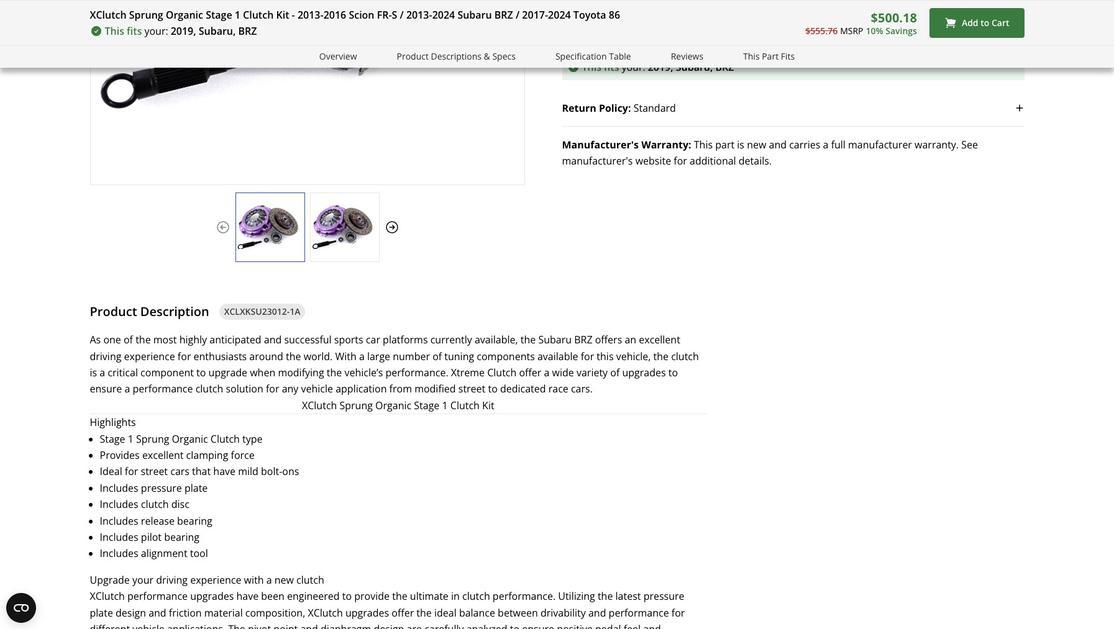 Task type: locate. For each thing, give the bounding box(es) containing it.
0 horizontal spatial 1
[[128, 432, 134, 446]]

mild
[[238, 465, 259, 479]]

0 vertical spatial vehicle
[[301, 383, 333, 396]]

1 horizontal spatial 2013-
[[407, 8, 432, 22]]

plate up different
[[90, 606, 113, 620]]

clutch up engineered
[[297, 574, 324, 587]]

s
[[392, 8, 397, 22]]

clutch right vehicle,
[[671, 350, 699, 363]]

excellent right "an"
[[639, 333, 681, 347]]

1 horizontal spatial product
[[397, 50, 429, 62]]

1 vertical spatial pressure
[[644, 590, 685, 604]]

point
[[274, 623, 298, 630]]

2 horizontal spatial stage
[[414, 399, 440, 413]]

upgrades
[[623, 366, 666, 380], [190, 590, 234, 604], [346, 606, 389, 620]]

1 vertical spatial fits
[[604, 60, 619, 74]]

material
[[204, 606, 243, 620]]

0 vertical spatial subaru
[[458, 8, 492, 22]]

2024 up product descriptions & specs
[[432, 8, 455, 22]]

diaphragm
[[321, 623, 371, 630]]

0 horizontal spatial product
[[90, 303, 137, 320]]

2 vertical spatial sprung
[[136, 432, 169, 446]]

1 horizontal spatial subaru
[[539, 333, 572, 347]]

positive
[[557, 623, 593, 630]]

vehicle right different
[[133, 623, 165, 630]]

component
[[141, 366, 194, 380]]

msrp
[[841, 25, 864, 37]]

have down with
[[237, 590, 259, 604]]

excellent inside "as one of the most highly anticipated and successful sports car platforms currently available, the subaru brz offers an excellent driving experience for enthusiasts around the world. with a large number of tuning components available for this vehicle, the clutch is a critical component to upgrade when modifying the vehicle's performance. xtreme clutch offer a wide variety of upgrades to ensure a performance clutch solution for any vehicle application from modified street to dedicated race cars. xclutch sprung organic stage 1 clutch kit"
[[639, 333, 681, 347]]

additional
[[690, 154, 736, 168]]

1 horizontal spatial driving
[[156, 574, 188, 587]]

0 vertical spatial offer
[[519, 366, 542, 380]]

of down this
[[611, 366, 620, 380]]

new inside "this part is new and carries a full manufacturer warranty. see manufacturer's website for additional details."
[[747, 138, 767, 152]]

and inside "as one of the most highly anticipated and successful sports car platforms currently available, the subaru brz offers an excellent driving experience for enthusiasts around the world. with a large number of tuning components available for this vehicle, the clutch is a critical component to upgrade when modifying the vehicle's performance. xtreme clutch offer a wide variety of upgrades to ensure a performance clutch solution for any vehicle application from modified street to dedicated race cars. xclutch sprung organic stage 1 clutch kit"
[[264, 333, 282, 347]]

1 horizontal spatial excellent
[[639, 333, 681, 347]]

the down with
[[327, 366, 342, 380]]

clutch inside "highlights stage 1 sprung organic clutch type provides excellent clamping force ideal for street cars that have mild bolt-ons includes pressure plate includes clutch disc includes release bearing includes pilot bearing includes alignment tool"
[[141, 498, 169, 512]]

2016
[[324, 8, 346, 22]]

kit inside "as one of the most highly anticipated and successful sports car platforms currently available, the subaru brz offers an excellent driving experience for enthusiasts around the world. with a large number of tuning components available for this vehicle, the clutch is a critical component to upgrade when modifying the vehicle's performance. xtreme clutch offer a wide variety of upgrades to ensure a performance clutch solution for any vehicle application from modified street to dedicated race cars. xclutch sprung organic stage 1 clutch kit"
[[482, 399, 495, 413]]

xtreme
[[451, 366, 485, 380]]

performance up feel
[[609, 606, 669, 620]]

0 horizontal spatial performance.
[[386, 366, 449, 380]]

product left descriptions
[[397, 50, 429, 62]]

$555.76
[[806, 25, 838, 37]]

new inside upgrade your driving experience with a new clutch xclutch performance upgrades have been engineered to provide the ultimate in clutch performance. utilizing the latest pressure plate design and friction material composition, xclutch upgrades offer the ideal balance between drivability and performance for different vehicle applications. the pivot point and diaphragm design are carefully analyzed to ensure positive pedal feel a
[[275, 574, 294, 587]]

and left 'carries'
[[769, 138, 787, 152]]

tool
[[190, 547, 208, 561]]

product for product descriptions & specs
[[397, 50, 429, 62]]

2 2013- from the left
[[407, 8, 432, 22]]

3 includes from the top
[[100, 514, 138, 528]]

/ left 2017-
[[516, 8, 520, 22]]

stage
[[206, 8, 232, 22], [414, 399, 440, 413], [100, 432, 125, 446]]

1 horizontal spatial new
[[747, 138, 767, 152]]

0 vertical spatial plate
[[185, 482, 208, 495]]

experience down most in the left bottom of the page
[[124, 350, 175, 363]]

1 horizontal spatial /
[[516, 8, 520, 22]]

performance. down 'number'
[[386, 366, 449, 380]]

as
[[90, 333, 101, 347]]

1 vertical spatial sprung
[[340, 399, 373, 413]]

xclxksu23012-1a 2013-2020 fr-s, brz, 86 xclutch sprung organic stage 1 clutch kit, image
[[236, 205, 304, 249], [311, 205, 379, 249]]

the right vehicle,
[[654, 350, 669, 363]]

0 vertical spatial your:
[[145, 24, 168, 38]]

performance.
[[386, 366, 449, 380], [493, 590, 556, 604]]

offer up dedicated in the left bottom of the page
[[519, 366, 542, 380]]

drivability
[[541, 606, 586, 620]]

upgrades inside "as one of the most highly anticipated and successful sports car platforms currently available, the subaru brz offers an excellent driving experience for enthusiasts around the world. with a large number of tuning components available for this vehicle, the clutch is a critical component to upgrade when modifying the vehicle's performance. xtreme clutch offer a wide variety of upgrades to ensure a performance clutch solution for any vehicle application from modified street to dedicated race cars. xclutch sprung organic stage 1 clutch kit"
[[623, 366, 666, 380]]

0 horizontal spatial xclxksu23012-1a 2013-2020 fr-s, brz, 86 xclutch sprung organic stage 1 clutch kit, image
[[236, 205, 304, 249]]

2013- right s at the top of page
[[407, 8, 432, 22]]

/ right s at the top of page
[[400, 8, 404, 22]]

1 horizontal spatial stage
[[206, 8, 232, 22]]

2019,
[[171, 24, 196, 38], [648, 60, 674, 74]]

the up modifying
[[286, 350, 301, 363]]

0 vertical spatial design
[[116, 606, 146, 620]]

1 vertical spatial performance.
[[493, 590, 556, 604]]

standard
[[634, 101, 676, 115]]

0 horizontal spatial have
[[213, 465, 236, 479]]

xclutch
[[90, 8, 127, 22], [302, 399, 337, 413], [90, 590, 125, 604], [308, 606, 343, 620]]

experience down tool
[[190, 574, 241, 587]]

is left critical
[[90, 366, 97, 380]]

product up the one
[[90, 303, 137, 320]]

large
[[367, 350, 390, 363]]

0 horizontal spatial excellent
[[142, 449, 184, 463]]

0 horizontal spatial your:
[[145, 24, 168, 38]]

this part fits link
[[744, 50, 795, 64]]

1 vertical spatial offer
[[392, 606, 414, 620]]

1 left -
[[235, 8, 241, 22]]

specification table link
[[556, 50, 631, 64]]

plate inside "highlights stage 1 sprung organic clutch type provides excellent clamping force ideal for street cars that have mild bolt-ons includes pressure plate includes clutch disc includes release bearing includes pilot bearing includes alignment tool"
[[185, 482, 208, 495]]

0 horizontal spatial plate
[[90, 606, 113, 620]]

design
[[116, 606, 146, 620], [374, 623, 404, 630]]

performance. inside "as one of the most highly anticipated and successful sports car platforms currently available, the subaru brz offers an excellent driving experience for enthusiasts around the world. with a large number of tuning components available for this vehicle, the clutch is a critical component to upgrade when modifying the vehicle's performance. xtreme clutch offer a wide variety of upgrades to ensure a performance clutch solution for any vehicle application from modified street to dedicated race cars. xclutch sprung organic stage 1 clutch kit"
[[386, 366, 449, 380]]

manufacturer
[[849, 138, 913, 152]]

clutch up force
[[211, 432, 240, 446]]

upgrades down provide
[[346, 606, 389, 620]]

cart
[[992, 17, 1010, 29]]

clutch down components
[[488, 366, 517, 380]]

have inside "highlights stage 1 sprung organic clutch type provides excellent clamping force ideal for street cars that have mild bolt-ons includes pressure plate includes clutch disc includes release bearing includes pilot bearing includes alignment tool"
[[213, 465, 236, 479]]

0 horizontal spatial stage
[[100, 432, 125, 446]]

have right the that
[[213, 465, 236, 479]]

0 horizontal spatial /
[[400, 8, 404, 22]]

1 horizontal spatial have
[[237, 590, 259, 604]]

0 vertical spatial excellent
[[639, 333, 681, 347]]

is inside "as one of the most highly anticipated and successful sports car platforms currently available, the subaru brz offers an excellent driving experience for enthusiasts around the world. with a large number of tuning components available for this vehicle, the clutch is a critical component to upgrade when modifying the vehicle's performance. xtreme clutch offer a wide variety of upgrades to ensure a performance clutch solution for any vehicle application from modified street to dedicated race cars. xclutch sprung organic stage 1 clutch kit"
[[90, 366, 97, 380]]

plate down the that
[[185, 482, 208, 495]]

1 horizontal spatial xclxksu23012-1a 2013-2020 fr-s, brz, 86 xclutch sprung organic stage 1 clutch kit, image
[[311, 205, 379, 249]]

ensure
[[90, 383, 122, 396], [522, 623, 555, 630]]

1 vertical spatial of
[[433, 350, 442, 363]]

is right part
[[737, 138, 745, 152]]

1 vertical spatial 1
[[442, 399, 448, 413]]

1 horizontal spatial ensure
[[522, 623, 555, 630]]

design up different
[[116, 606, 146, 620]]

and right point
[[301, 623, 318, 630]]

for inside "this part is new and carries a full manufacturer warranty. see manufacturer's website for additional details."
[[674, 154, 687, 168]]

organic inside "highlights stage 1 sprung organic clutch type provides excellent clamping force ideal for street cars that have mild bolt-ons includes pressure plate includes clutch disc includes release bearing includes pilot bearing includes alignment tool"
[[172, 432, 208, 446]]

$500.18
[[871, 9, 918, 26]]

1 up provides
[[128, 432, 134, 446]]

0 horizontal spatial upgrades
[[190, 590, 234, 604]]

pressure down cars
[[141, 482, 182, 495]]

0 horizontal spatial experience
[[124, 350, 175, 363]]

2 vertical spatial 1
[[128, 432, 134, 446]]

subaru up &
[[458, 8, 492, 22]]

0 horizontal spatial is
[[90, 366, 97, 380]]

product description
[[90, 303, 209, 320]]

bearing
[[177, 514, 212, 528], [164, 531, 200, 545]]

organic inside "as one of the most highly anticipated and successful sports car platforms currently available, the subaru brz offers an excellent driving experience for enthusiasts around the world. with a large number of tuning components available for this vehicle, the clutch is a critical component to upgrade when modifying the vehicle's performance. xtreme clutch offer a wide variety of upgrades to ensure a performance clutch solution for any vehicle application from modified street to dedicated race cars. xclutch sprung organic stage 1 clutch kit"
[[376, 399, 412, 413]]

0 vertical spatial subaru,
[[199, 24, 236, 38]]

bearing down disc
[[177, 514, 212, 528]]

1 vertical spatial your:
[[622, 60, 646, 74]]

driving down alignment
[[156, 574, 188, 587]]

performance
[[133, 383, 193, 396], [127, 590, 188, 604], [609, 606, 669, 620]]

offer inside upgrade your driving experience with a new clutch xclutch performance upgrades have been engineered to provide the ultimate in clutch performance. utilizing the latest pressure plate design and friction material composition, xclutch upgrades offer the ideal balance between drivability and performance for different vehicle applications. the pivot point and diaphragm design are carefully analyzed to ensure positive pedal feel a
[[392, 606, 414, 620]]

been
[[261, 590, 285, 604]]

brz
[[495, 8, 513, 22], [238, 24, 257, 38], [716, 60, 735, 74], [575, 333, 593, 347]]

reviews link
[[671, 50, 704, 64]]

feel
[[624, 623, 641, 630]]

new up details.
[[747, 138, 767, 152]]

that
[[192, 465, 211, 479]]

overview
[[319, 50, 357, 62]]

1 vertical spatial product
[[90, 303, 137, 320]]

platforms
[[383, 333, 428, 347]]

0 horizontal spatial this fits your: 2019, subaru, brz
[[105, 24, 257, 38]]

1 horizontal spatial offer
[[519, 366, 542, 380]]

to
[[981, 17, 990, 29], [196, 366, 206, 380], [669, 366, 678, 380], [488, 383, 498, 396], [342, 590, 352, 604], [510, 623, 520, 630]]

clutch left -
[[243, 8, 274, 22]]

2 vertical spatial of
[[611, 366, 620, 380]]

of right the one
[[124, 333, 133, 347]]

the up are
[[417, 606, 432, 620]]

offer up are
[[392, 606, 414, 620]]

subaru inside "as one of the most highly anticipated and successful sports car platforms currently available, the subaru brz offers an excellent driving experience for enthusiasts around the world. with a large number of tuning components available for this vehicle, the clutch is a critical component to upgrade when modifying the vehicle's performance. xtreme clutch offer a wide variety of upgrades to ensure a performance clutch solution for any vehicle application from modified street to dedicated race cars. xclutch sprung organic stage 1 clutch kit"
[[539, 333, 572, 347]]

kit left -
[[276, 8, 289, 22]]

1 vertical spatial 2019,
[[648, 60, 674, 74]]

vehicle
[[301, 383, 333, 396], [133, 623, 165, 630]]

1 horizontal spatial this fits your: 2019, subaru, brz
[[582, 60, 735, 74]]

1 vertical spatial subaru,
[[676, 60, 713, 74]]

design left are
[[374, 623, 404, 630]]

0 vertical spatial stage
[[206, 8, 232, 22]]

0 vertical spatial performance.
[[386, 366, 449, 380]]

0 horizontal spatial subaru,
[[199, 24, 236, 38]]

driving down the one
[[90, 350, 121, 363]]

1
[[235, 8, 241, 22], [442, 399, 448, 413], [128, 432, 134, 446]]

and up pedal
[[589, 606, 606, 620]]

1 vertical spatial kit
[[482, 399, 495, 413]]

provides
[[100, 449, 140, 463]]

new up been
[[275, 574, 294, 587]]

xclutch inside "as one of the most highly anticipated and successful sports car platforms currently available, the subaru brz offers an excellent driving experience for enthusiasts around the world. with a large number of tuning components available for this vehicle, the clutch is a critical component to upgrade when modifying the vehicle's performance. xtreme clutch offer a wide variety of upgrades to ensure a performance clutch solution for any vehicle application from modified street to dedicated race cars. xclutch sprung organic stage 1 clutch kit"
[[302, 399, 337, 413]]

2013- right -
[[298, 8, 324, 22]]

2 vertical spatial organic
[[172, 432, 208, 446]]

0 horizontal spatial 2024
[[432, 8, 455, 22]]

for inside upgrade your driving experience with a new clutch xclutch performance upgrades have been engineered to provide the ultimate in clutch performance. utilizing the latest pressure plate design and friction material composition, xclutch upgrades offer the ideal balance between drivability and performance for different vehicle applications. the pivot point and diaphragm design are carefully analyzed to ensure positive pedal feel a
[[672, 606, 685, 620]]

the right provide
[[392, 590, 408, 604]]

2024 left 'toyota'
[[548, 8, 571, 22]]

1 vertical spatial excellent
[[142, 449, 184, 463]]

ensure down critical
[[90, 383, 122, 396]]

and inside "this part is new and carries a full manufacturer warranty. see manufacturer's website for additional details."
[[769, 138, 787, 152]]

for inside "highlights stage 1 sprung organic clutch type provides excellent clamping force ideal for street cars that have mild bolt-ons includes pressure plate includes clutch disc includes release bearing includes pilot bearing includes alignment tool"
[[125, 465, 138, 479]]

2 includes from the top
[[100, 498, 138, 512]]

pivot
[[248, 623, 271, 630]]

pressure inside upgrade your driving experience with a new clutch xclutch performance upgrades have been engineered to provide the ultimate in clutch performance. utilizing the latest pressure plate design and friction material composition, xclutch upgrades offer the ideal balance between drivability and performance for different vehicle applications. the pivot point and diaphragm design are carefully analyzed to ensure positive pedal feel a
[[644, 590, 685, 604]]

1 horizontal spatial upgrades
[[346, 606, 389, 620]]

street left cars
[[141, 465, 168, 479]]

performance. up the between
[[493, 590, 556, 604]]

1 includes from the top
[[100, 482, 138, 495]]

bearing up tool
[[164, 531, 200, 545]]

10%
[[866, 25, 884, 37]]

1 vertical spatial street
[[141, 465, 168, 479]]

fits
[[127, 24, 142, 38], [604, 60, 619, 74]]

1 / from the left
[[400, 8, 404, 22]]

2 2024 from the left
[[548, 8, 571, 22]]

ensure down the between
[[522, 623, 555, 630]]

wide
[[552, 366, 574, 380]]

clamping
[[186, 449, 228, 463]]

upgrades up 'material'
[[190, 590, 234, 604]]

0 horizontal spatial offer
[[392, 606, 414, 620]]

available
[[538, 350, 578, 363]]

0 vertical spatial is
[[737, 138, 745, 152]]

of down currently
[[433, 350, 442, 363]]

cars.
[[571, 383, 593, 396]]

manufacturer's
[[562, 154, 633, 168]]

performance. inside upgrade your driving experience with a new clutch xclutch performance upgrades have been engineered to provide the ultimate in clutch performance. utilizing the latest pressure plate design and friction material composition, xclutch upgrades offer the ideal balance between drivability and performance for different vehicle applications. the pivot point and diaphragm design are carefully analyzed to ensure positive pedal feel a
[[493, 590, 556, 604]]

0 horizontal spatial street
[[141, 465, 168, 479]]

1 horizontal spatial kit
[[482, 399, 495, 413]]

1 vertical spatial have
[[237, 590, 259, 604]]

0 horizontal spatial pressure
[[141, 482, 182, 495]]

0 vertical spatial street
[[459, 383, 486, 396]]

1 vertical spatial this fits your: 2019, subaru, brz
[[582, 60, 735, 74]]

1 horizontal spatial pressure
[[644, 590, 685, 604]]

offer
[[519, 366, 542, 380], [392, 606, 414, 620]]

experience inside upgrade your driving experience with a new clutch xclutch performance upgrades have been engineered to provide the ultimate in clutch performance. utilizing the latest pressure plate design and friction material composition, xclutch upgrades offer the ideal balance between drivability and performance for different vehicle applications. the pivot point and diaphragm design are carefully analyzed to ensure positive pedal feel a
[[190, 574, 241, 587]]

plate
[[185, 482, 208, 495], [90, 606, 113, 620]]

product
[[397, 50, 429, 62], [90, 303, 137, 320]]

details.
[[739, 154, 772, 168]]

street
[[459, 383, 486, 396], [141, 465, 168, 479]]

clutch up release
[[141, 498, 169, 512]]

0 vertical spatial have
[[213, 465, 236, 479]]

0 vertical spatial upgrades
[[623, 366, 666, 380]]

0 vertical spatial ensure
[[90, 383, 122, 396]]

1 vertical spatial stage
[[414, 399, 440, 413]]

the up components
[[521, 333, 536, 347]]

0 vertical spatial performance
[[133, 383, 193, 396]]

a inside "this part is new and carries a full manufacturer warranty. see manufacturer's website for additional details."
[[823, 138, 829, 152]]

street down xtreme on the bottom left of the page
[[459, 383, 486, 396]]

most
[[153, 333, 177, 347]]

includes
[[100, 482, 138, 495], [100, 498, 138, 512], [100, 514, 138, 528], [100, 531, 138, 545], [100, 547, 138, 561]]

this part is new and carries a full manufacturer warranty. see manufacturer's website for additional details.
[[562, 138, 978, 168]]

vehicle down modifying
[[301, 383, 333, 396]]

1 horizontal spatial performance.
[[493, 590, 556, 604]]

a
[[823, 138, 829, 152], [359, 350, 365, 363], [100, 366, 105, 380], [544, 366, 550, 380], [125, 383, 130, 396], [266, 574, 272, 587]]

1 down modified
[[442, 399, 448, 413]]

for
[[674, 154, 687, 168], [178, 350, 191, 363], [581, 350, 594, 363], [266, 383, 279, 396], [125, 465, 138, 479], [672, 606, 685, 620]]

upgrades down vehicle,
[[623, 366, 666, 380]]

utilizing
[[558, 590, 595, 604]]

2 vertical spatial stage
[[100, 432, 125, 446]]

driving inside "as one of the most highly anticipated and successful sports car platforms currently available, the subaru brz offers an excellent driving experience for enthusiasts around the world. with a large number of tuning components available for this vehicle, the clutch is a critical component to upgrade when modifying the vehicle's performance. xtreme clutch offer a wide variety of upgrades to ensure a performance clutch solution for any vehicle application from modified street to dedicated race cars. xclutch sprung organic stage 1 clutch kit"
[[90, 350, 121, 363]]

any
[[282, 383, 299, 396]]

tuning
[[445, 350, 474, 363]]

is
[[737, 138, 745, 152], [90, 366, 97, 380]]

performance down your in the bottom left of the page
[[127, 590, 188, 604]]

1 vertical spatial new
[[275, 574, 294, 587]]

1 vertical spatial ensure
[[522, 623, 555, 630]]

sports
[[334, 333, 363, 347]]

and up the around
[[264, 333, 282, 347]]

0 vertical spatial product
[[397, 50, 429, 62]]

upgrade
[[209, 366, 247, 380]]

subaru up 'available'
[[539, 333, 572, 347]]

1 horizontal spatial street
[[459, 383, 486, 396]]

1 vertical spatial upgrades
[[190, 590, 234, 604]]

specification table
[[556, 50, 631, 62]]

this inside "this part is new and carries a full manufacturer warranty. see manufacturer's website for additional details."
[[694, 138, 713, 152]]

0 horizontal spatial of
[[124, 333, 133, 347]]

toyota
[[574, 8, 606, 22]]

0 horizontal spatial 2013-
[[298, 8, 324, 22]]

1 vertical spatial organic
[[376, 399, 412, 413]]

1 horizontal spatial experience
[[190, 574, 241, 587]]

plate inside upgrade your driving experience with a new clutch xclutch performance upgrades have been engineered to provide the ultimate in clutch performance. utilizing the latest pressure plate design and friction material composition, xclutch upgrades offer the ideal balance between drivability and performance for different vehicle applications. the pivot point and diaphragm design are carefully analyzed to ensure positive pedal feel a
[[90, 606, 113, 620]]

clutch down xtreme on the bottom left of the page
[[451, 399, 480, 413]]

modifying
[[278, 366, 324, 380]]

add to cart button
[[930, 8, 1025, 38]]

subaru,
[[199, 24, 236, 38], [676, 60, 713, 74]]

0 vertical spatial driving
[[90, 350, 121, 363]]

pressure right latest
[[644, 590, 685, 604]]

2 horizontal spatial upgrades
[[623, 366, 666, 380]]

performance inside "as one of the most highly anticipated and successful sports car platforms currently available, the subaru brz offers an excellent driving experience for enthusiasts around the world. with a large number of tuning components available for this vehicle, the clutch is a critical component to upgrade when modifying the vehicle's performance. xtreme clutch offer a wide variety of upgrades to ensure a performance clutch solution for any vehicle application from modified street to dedicated race cars. xclutch sprung organic stage 1 clutch kit"
[[133, 383, 193, 396]]

performance down "component"
[[133, 383, 193, 396]]

/
[[400, 8, 404, 22], [516, 8, 520, 22]]

0 vertical spatial fits
[[127, 24, 142, 38]]

1 2024 from the left
[[432, 8, 455, 22]]

excellent up cars
[[142, 449, 184, 463]]

1 horizontal spatial of
[[433, 350, 442, 363]]

2013-
[[298, 8, 324, 22], [407, 8, 432, 22]]

kit down xtreme on the bottom left of the page
[[482, 399, 495, 413]]

1 horizontal spatial plate
[[185, 482, 208, 495]]

1 horizontal spatial fits
[[604, 60, 619, 74]]

street inside "as one of the most highly anticipated and successful sports car platforms currently available, the subaru brz offers an excellent driving experience for enthusiasts around the world. with a large number of tuning components available for this vehicle, the clutch is a critical component to upgrade when modifying the vehicle's performance. xtreme clutch offer a wide variety of upgrades to ensure a performance clutch solution for any vehicle application from modified street to dedicated race cars. xclutch sprung organic stage 1 clutch kit"
[[459, 383, 486, 396]]



Task type: describe. For each thing, give the bounding box(es) containing it.
manufacturer's warranty:
[[562, 138, 692, 152]]

to inside button
[[981, 17, 990, 29]]

upgrade
[[90, 574, 130, 587]]

pedal
[[596, 623, 621, 630]]

world.
[[304, 350, 333, 363]]

0 vertical spatial 1
[[235, 8, 241, 22]]

stage inside "highlights stage 1 sprung organic clutch type provides excellent clamping force ideal for street cars that have mild bolt-ons includes pressure plate includes clutch disc includes release bearing includes pilot bearing includes alignment tool"
[[100, 432, 125, 446]]

one
[[103, 333, 121, 347]]

brz inside "as one of the most highly anticipated and successful sports car platforms currently available, the subaru brz offers an excellent driving experience for enthusiasts around the world. with a large number of tuning components available for this vehicle, the clutch is a critical component to upgrade when modifying the vehicle's performance. xtreme clutch offer a wide variety of upgrades to ensure a performance clutch solution for any vehicle application from modified street to dedicated race cars. xclutch sprung organic stage 1 clutch kit"
[[575, 333, 593, 347]]

open widget image
[[6, 594, 36, 624]]

race
[[549, 383, 569, 396]]

carefully
[[425, 623, 464, 630]]

and left friction
[[149, 606, 166, 620]]

0 vertical spatial kit
[[276, 8, 289, 22]]

balance
[[459, 606, 495, 620]]

excellent inside "highlights stage 1 sprung organic clutch type provides excellent clamping force ideal for street cars that have mild bolt-ons includes pressure plate includes clutch disc includes release bearing includes pilot bearing includes alignment tool"
[[142, 449, 184, 463]]

pressure inside "highlights stage 1 sprung organic clutch type provides excellent clamping force ideal for street cars that have mild bolt-ons includes pressure plate includes clutch disc includes release bearing includes pilot bearing includes alignment tool"
[[141, 482, 182, 495]]

0 vertical spatial bearing
[[177, 514, 212, 528]]

product descriptions & specs
[[397, 50, 516, 62]]

specs
[[493, 50, 516, 62]]

is inside "this part is new and carries a full manufacturer warranty. see manufacturer's website for additional details."
[[737, 138, 745, 152]]

offer inside "as one of the most highly anticipated and successful sports car platforms currently available, the subaru brz offers an excellent driving experience for enthusiasts around the world. with a large number of tuning components available for this vehicle, the clutch is a critical component to upgrade when modifying the vehicle's performance. xtreme clutch offer a wide variety of upgrades to ensure a performance clutch solution for any vehicle application from modified street to dedicated race cars. xclutch sprung organic stage 1 clutch kit"
[[519, 366, 542, 380]]

an
[[625, 333, 637, 347]]

number
[[393, 350, 430, 363]]

with
[[244, 574, 264, 587]]

0 vertical spatial this fits your: 2019, subaru, brz
[[105, 24, 257, 38]]

driving inside upgrade your driving experience with a new clutch xclutch performance upgrades have been engineered to provide the ultimate in clutch performance. utilizing the latest pressure plate design and friction material composition, xclutch upgrades offer the ideal balance between drivability and performance for different vehicle applications. the pivot point and diaphragm design are carefully analyzed to ensure positive pedal feel a
[[156, 574, 188, 587]]

1 vertical spatial performance
[[127, 590, 188, 604]]

0 horizontal spatial subaru
[[458, 8, 492, 22]]

highly
[[179, 333, 207, 347]]

0 vertical spatial organic
[[166, 8, 203, 22]]

go to right image image
[[385, 220, 399, 235]]

the left most in the left bottom of the page
[[136, 333, 151, 347]]

vehicle inside upgrade your driving experience with a new clutch xclutch performance upgrades have been engineered to provide the ultimate in clutch performance. utilizing the latest pressure plate design and friction material composition, xclutch upgrades offer the ideal balance between drivability and performance for different vehicle applications. the pivot point and diaphragm design are carefully analyzed to ensure positive pedal feel a
[[133, 623, 165, 630]]

xclutch sprung organic stage 1 clutch kit - 2013-2016 scion fr-s / 2013-2024 subaru brz / 2017-2024 toyota 86
[[90, 8, 620, 22]]

description
[[140, 303, 209, 320]]

highlights stage 1 sprung organic clutch type provides excellent clamping force ideal for street cars that have mild bolt-ons includes pressure plate includes clutch disc includes release bearing includes pilot bearing includes alignment tool
[[90, 416, 299, 561]]

applications.
[[167, 623, 226, 630]]

1 inside "highlights stage 1 sprung organic clutch type provides excellent clamping force ideal for street cars that have mild bolt-ons includes pressure plate includes clutch disc includes release bearing includes pilot bearing includes alignment tool"
[[128, 432, 134, 446]]

anticipated
[[210, 333, 261, 347]]

ultimate
[[410, 590, 449, 604]]

upgrade your driving experience with a new clutch xclutch performance upgrades have been engineered to provide the ultimate in clutch performance. utilizing the latest pressure plate design and friction material composition, xclutch upgrades offer the ideal balance between drivability and performance for different vehicle applications. the pivot point and diaphragm design are carefully analyzed to ensure positive pedal feel a
[[90, 574, 685, 630]]

bolt-
[[261, 465, 282, 479]]

warranty:
[[642, 138, 692, 152]]

cars
[[170, 465, 190, 479]]

sprung inside "as one of the most highly anticipated and successful sports car platforms currently available, the subaru brz offers an excellent driving experience for enthusiasts around the world. with a large number of tuning components available for this vehicle, the clutch is a critical component to upgrade when modifying the vehicle's performance. xtreme clutch offer a wide variety of upgrades to ensure a performance clutch solution for any vehicle application from modified street to dedicated race cars. xclutch sprung organic stage 1 clutch kit"
[[340, 399, 373, 413]]

manufacturer's
[[562, 138, 639, 152]]

ideal
[[100, 465, 122, 479]]

stage inside "as one of the most highly anticipated and successful sports car platforms currently available, the subaru brz offers an excellent driving experience for enthusiasts around the world. with a large number of tuning components available for this vehicle, the clutch is a critical component to upgrade when modifying the vehicle's performance. xtreme clutch offer a wide variety of upgrades to ensure a performance clutch solution for any vehicle application from modified street to dedicated race cars. xclutch sprung organic stage 1 clutch kit"
[[414, 399, 440, 413]]

solution
[[226, 383, 263, 396]]

with
[[335, 350, 357, 363]]

1 xclxksu23012-1a 2013-2020 fr-s, brz, 86 xclutch sprung organic stage 1 clutch kit, image from the left
[[236, 205, 304, 249]]

0 vertical spatial of
[[124, 333, 133, 347]]

clutch up balance on the bottom left
[[463, 590, 490, 604]]

highlights
[[90, 416, 136, 430]]

vehicle inside "as one of the most highly anticipated and successful sports car platforms currently available, the subaru brz offers an excellent driving experience for enthusiasts around the world. with a large number of tuning components available for this vehicle, the clutch is a critical component to upgrade when modifying the vehicle's performance. xtreme clutch offer a wide variety of upgrades to ensure a performance clutch solution for any vehicle application from modified street to dedicated race cars. xclutch sprung organic stage 1 clutch kit"
[[301, 383, 333, 396]]

specification
[[556, 50, 607, 62]]

add to cart
[[962, 17, 1010, 29]]

composition,
[[245, 606, 305, 620]]

sprung inside "highlights stage 1 sprung organic clutch type provides excellent clamping force ideal for street cars that have mild bolt-ons includes pressure plate includes clutch disc includes release bearing includes pilot bearing includes alignment tool"
[[136, 432, 169, 446]]

2 horizontal spatial of
[[611, 366, 620, 380]]

2017-
[[522, 8, 548, 22]]

scion
[[349, 8, 375, 22]]

between
[[498, 606, 538, 620]]

clutch inside "highlights stage 1 sprung organic clutch type provides excellent clamping force ideal for street cars that have mild bolt-ons includes pressure plate includes clutch disc includes release bearing includes pilot bearing includes alignment tool"
[[211, 432, 240, 446]]

1 horizontal spatial 2019,
[[648, 60, 674, 74]]

your
[[132, 574, 154, 587]]

available,
[[475, 333, 518, 347]]

&
[[484, 50, 490, 62]]

0 vertical spatial sprung
[[129, 8, 163, 22]]

warranty.
[[915, 138, 959, 152]]

the left latest
[[598, 590, 613, 604]]

as one of the most highly anticipated and successful sports car platforms currently available, the subaru brz offers an excellent driving experience for enthusiasts around the world. with a large number of tuning components available for this vehicle, the clutch is a critical component to upgrade when modifying the vehicle's performance. xtreme clutch offer a wide variety of upgrades to ensure a performance clutch solution for any vehicle application from modified street to dedicated race cars. xclutch sprung organic stage 1 clutch kit
[[90, 333, 699, 413]]

policy:
[[599, 101, 631, 115]]

2 vertical spatial performance
[[609, 606, 669, 620]]

a inside upgrade your driving experience with a new clutch xclutch performance upgrades have been engineered to provide the ultimate in clutch performance. utilizing the latest pressure plate design and friction material composition, xclutch upgrades offer the ideal balance between drivability and performance for different vehicle applications. the pivot point and diaphragm design are carefully analyzed to ensure positive pedal feel a
[[266, 574, 272, 587]]

savings
[[886, 25, 918, 37]]

ensure inside "as one of the most highly anticipated and successful sports car platforms currently available, the subaru brz offers an excellent driving experience for enthusiasts around the world. with a large number of tuning components available for this vehicle, the clutch is a critical component to upgrade when modifying the vehicle's performance. xtreme clutch offer a wide variety of upgrades to ensure a performance clutch solution for any vehicle application from modified street to dedicated race cars. xclutch sprung organic stage 1 clutch kit"
[[90, 383, 122, 396]]

street inside "highlights stage 1 sprung organic clutch type provides excellent clamping force ideal for street cars that have mild bolt-ons includes pressure plate includes clutch disc includes release bearing includes pilot bearing includes alignment tool"
[[141, 465, 168, 479]]

4 includes from the top
[[100, 531, 138, 545]]

part
[[762, 50, 779, 62]]

-
[[292, 8, 295, 22]]

friction
[[169, 606, 202, 620]]

fr-
[[377, 8, 392, 22]]

modified
[[415, 383, 456, 396]]

have inside upgrade your driving experience with a new clutch xclutch performance upgrades have been engineered to provide the ultimate in clutch performance. utilizing the latest pressure plate design and friction material composition, xclutch upgrades offer the ideal balance between drivability and performance for different vehicle applications. the pivot point and diaphragm design are carefully analyzed to ensure positive pedal feel a
[[237, 590, 259, 604]]

1 inside "as one of the most highly anticipated and successful sports car platforms currently available, the subaru brz offers an excellent driving experience for enthusiasts around the world. with a large number of tuning components available for this vehicle, the clutch is a critical component to upgrade when modifying the vehicle's performance. xtreme clutch offer a wide variety of upgrades to ensure a performance clutch solution for any vehicle application from modified street to dedicated race cars. xclutch sprung organic stage 1 clutch kit"
[[442, 399, 448, 413]]

disc
[[171, 498, 190, 512]]

1 horizontal spatial your:
[[622, 60, 646, 74]]

pilot
[[141, 531, 162, 545]]

this part fits
[[744, 50, 795, 62]]

1 2013- from the left
[[298, 8, 324, 22]]

xclxksu23012-1a
[[224, 306, 301, 317]]

1 horizontal spatial subaru,
[[676, 60, 713, 74]]

different
[[90, 623, 130, 630]]

from
[[390, 383, 412, 396]]

latest
[[616, 590, 641, 604]]

2 / from the left
[[516, 8, 520, 22]]

2 xclxksu23012-1a 2013-2020 fr-s, brz, 86 xclutch sprung organic stage 1 clutch kit, image from the left
[[311, 205, 379, 249]]

variety
[[577, 366, 608, 380]]

1 vertical spatial design
[[374, 623, 404, 630]]

experience inside "as one of the most highly anticipated and successful sports car platforms currently available, the subaru brz offers an excellent driving experience for enthusiasts around the world. with a large number of tuning components available for this vehicle, the clutch is a critical component to upgrade when modifying the vehicle's performance. xtreme clutch offer a wide variety of upgrades to ensure a performance clutch solution for any vehicle application from modified street to dedicated race cars. xclutch sprung organic stage 1 clutch kit"
[[124, 350, 175, 363]]

product for product description
[[90, 303, 137, 320]]

successful
[[284, 333, 332, 347]]

$500.18 $555.76 msrp 10% savings
[[806, 9, 918, 37]]

dedicated
[[500, 383, 546, 396]]

ideal
[[435, 606, 457, 620]]

table
[[609, 50, 631, 62]]

engineered
[[287, 590, 340, 604]]

carries
[[790, 138, 821, 152]]

provide
[[355, 590, 390, 604]]

ensure inside upgrade your driving experience with a new clutch xclutch performance upgrades have been engineered to provide the ultimate in clutch performance. utilizing the latest pressure plate design and friction material composition, xclutch upgrades offer the ideal balance between drivability and performance for different vehicle applications. the pivot point and diaphragm design are carefully analyzed to ensure positive pedal feel a
[[522, 623, 555, 630]]

enthusiasts
[[194, 350, 247, 363]]

force
[[231, 449, 255, 463]]

part
[[716, 138, 735, 152]]

in
[[451, 590, 460, 604]]

0 horizontal spatial 2019,
[[171, 24, 196, 38]]

86
[[609, 8, 620, 22]]

clutch down upgrade
[[196, 383, 223, 396]]

when
[[250, 366, 276, 380]]

offers
[[595, 333, 622, 347]]

type
[[242, 432, 263, 446]]

5 includes from the top
[[100, 547, 138, 561]]

return policy: standard
[[562, 101, 676, 115]]

the
[[228, 623, 245, 630]]

1 vertical spatial bearing
[[164, 531, 200, 545]]



Task type: vqa. For each thing, say whether or not it's contained in the screenshot.
the for inside the Upgrade your driving experience with a new clutch XClutch performance upgrades have been engineered to provide the ultimate in clutch performance. Utilizing the latest pressure plate design and friction material composition, XClutch upgrades offer the ideal balance between drivability and performance for different vehicle applications. The pivot point and diaphragm design are carefully analyzed to ensure positive pedal feel a
yes



